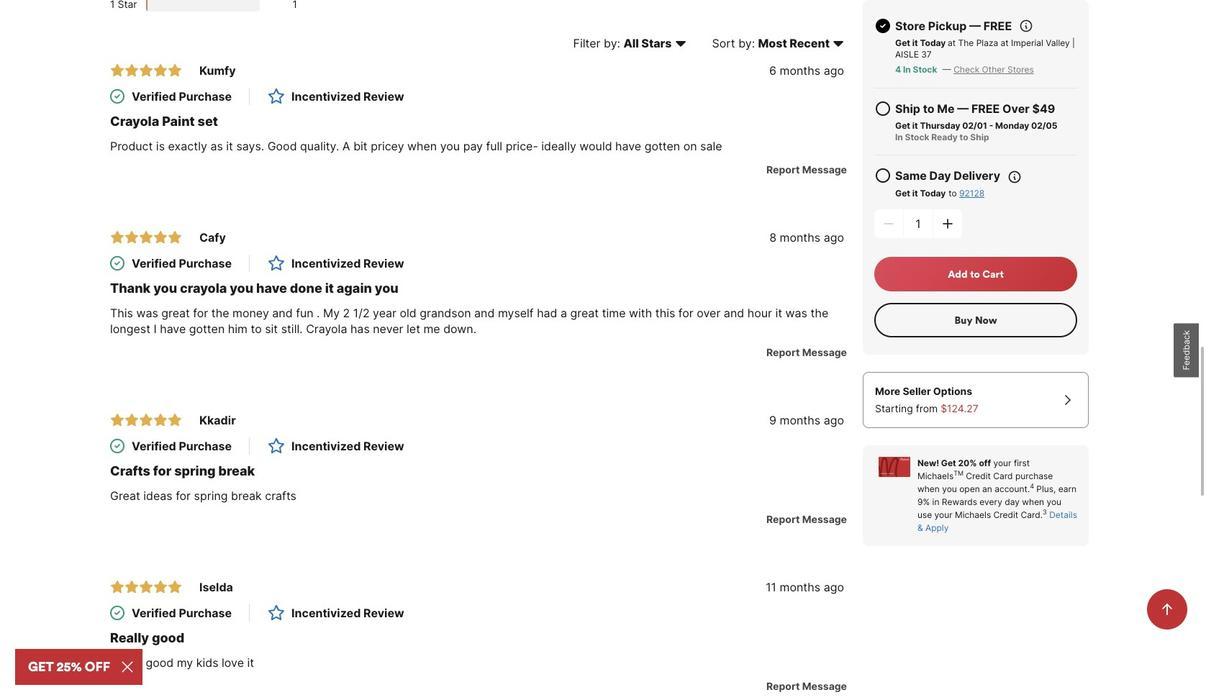 Task type: describe. For each thing, give the bounding box(es) containing it.
monday
[[996, 120, 1030, 131]]

same
[[896, 169, 927, 183]]

2 and from the left
[[475, 306, 495, 320]]

cafy
[[199, 230, 226, 245]]

good for really good my kids love it
[[146, 656, 174, 670]]

get for get it today at the plaza at imperial valley | aisle 37
[[896, 37, 911, 48]]

new!
[[918, 458, 940, 469]]

4 report message button from the top
[[761, 680, 848, 694]]

&
[[918, 523, 924, 534]]

1 the from the left
[[212, 306, 229, 320]]

tm credit card purchase when you open an account.
[[918, 470, 1054, 495]]

ideally
[[542, 139, 577, 153]]

1 horizontal spatial have
[[256, 281, 287, 296]]

1 was from the left
[[136, 306, 158, 320]]

1 vertical spatial free
[[972, 102, 1001, 116]]

02/01
[[963, 120, 988, 131]]

ship inside get it thursday 02/01 - monday 02/05 in stock ready to ship
[[971, 132, 990, 143]]

use
[[918, 510, 933, 521]]

thank you crayola you have done it again you
[[110, 281, 399, 296]]

0 vertical spatial have
[[616, 139, 642, 153]]

has
[[351, 322, 370, 336]]

credit inside tm credit card purchase when you open an account.
[[967, 471, 992, 482]]

verified purchase for crayola
[[132, 256, 232, 271]]

you inside tm credit card purchase when you open an account.
[[943, 484, 958, 495]]

months for set
[[780, 63, 821, 78]]

as
[[211, 139, 223, 153]]

to left me
[[924, 102, 935, 116]]

earn
[[1059, 484, 1077, 495]]

your inside your first michaels
[[994, 458, 1012, 469]]

9
[[770, 413, 777, 428]]

card
[[994, 471, 1014, 482]]

4 ago from the top
[[824, 580, 845, 595]]

crayola inside this was great for the money and fun . my 2 1/2 year old grandson and myself had a great time with this for over and hour it was the longest i have gotten him to sit still. crayola has never let me down.
[[306, 322, 347, 336]]

good
[[268, 139, 297, 153]]

hour
[[748, 306, 773, 320]]

it inside this was great for the money and fun . my 2 1/2 year old grandson and myself had a great time with this for over and hour it was the longest i have gotten him to sit still. crayola has never let me down.
[[776, 306, 783, 320]]

michaels inside your first michaels
[[918, 471, 954, 482]]

incentivized review for set
[[292, 89, 404, 103]]

4 for in
[[896, 64, 902, 75]]

today for to
[[921, 188, 946, 199]]

4 incentivized review from the top
[[292, 606, 404, 621]]

to inside button
[[971, 268, 981, 281]]

verified for you
[[132, 256, 176, 271]]

kumfy
[[199, 63, 236, 78]]

seller
[[903, 385, 932, 398]]

thank
[[110, 281, 151, 296]]

rewards
[[943, 497, 978, 508]]

ready
[[932, 132, 958, 143]]

never
[[373, 322, 404, 336]]

report message for spring
[[767, 513, 848, 525]]

4 verified purchase from the top
[[132, 606, 232, 621]]

20%
[[959, 458, 978, 469]]

says.
[[236, 139, 264, 153]]

card.
[[1022, 510, 1044, 521]]

2 at from the left
[[1001, 37, 1009, 48]]

this was great for the money and fun . my 2 1/2 year old grandson and myself had a great time with this for over and hour it was the longest i have gotten him to sit still. crayola has never let me down.
[[110, 306, 829, 336]]

you inside 4 plus, earn 9% in rewards every day when you use your michaels credit card.
[[1047, 497, 1062, 508]]

crafts for spring break
[[110, 464, 255, 479]]

pay
[[463, 139, 483, 153]]

in inside get it thursday 02/01 - monday 02/05 in stock ready to ship
[[896, 132, 904, 143]]

verified purchase for spring
[[132, 439, 232, 453]]

love
[[222, 656, 244, 670]]

get for get it today to 92128
[[896, 188, 911, 199]]

4 purchase from the top
[[179, 606, 232, 621]]

9%
[[918, 497, 931, 508]]

stores
[[1008, 64, 1035, 75]]

— for check
[[943, 64, 952, 75]]

report for set
[[767, 163, 800, 175]]

it inside get it thursday 02/01 - monday 02/05 in stock ready to ship
[[913, 120, 919, 131]]

kids
[[196, 656, 219, 670]]

37
[[922, 49, 932, 60]]

when inside tm credit card purchase when you open an account.
[[918, 484, 940, 495]]

my
[[323, 306, 340, 320]]

details & apply link
[[918, 510, 1078, 534]]

2 horizontal spatial —
[[970, 19, 982, 33]]

purchase for spring
[[179, 439, 232, 453]]

sale
[[701, 139, 723, 153]]

4 review from the top
[[364, 606, 404, 621]]

you left pay
[[440, 139, 460, 153]]

add to cart
[[948, 268, 1004, 281]]

report message button for set
[[761, 163, 848, 177]]

ago for spring
[[824, 413, 845, 428]]

verified for paint
[[132, 89, 176, 103]]

report message button for spring
[[761, 513, 848, 527]]

incentivized for set
[[292, 89, 361, 103]]

get it thursday 02/01 - monday 02/05 in stock ready to ship
[[896, 120, 1058, 143]]

pickup
[[929, 19, 967, 33]]

with
[[629, 306, 653, 320]]

get up the tm
[[942, 458, 957, 469]]

imperial
[[1012, 37, 1044, 48]]

incentivized for spring
[[292, 439, 361, 453]]

really for really good
[[110, 631, 149, 646]]

1 vertical spatial spring
[[194, 489, 228, 503]]

4 months from the top
[[780, 580, 821, 595]]

8 months ago
[[770, 230, 845, 245]]

today for at
[[921, 37, 946, 48]]

report message for crayola
[[767, 346, 848, 358]]

your inside 4 plus, earn 9% in rewards every day when you use your michaels credit card.
[[935, 510, 953, 521]]

crayola paint set
[[110, 114, 218, 129]]

this
[[656, 306, 676, 320]]

crayola
[[180, 281, 227, 296]]

a
[[343, 139, 350, 153]]

months for spring
[[780, 413, 821, 428]]

it down same
[[913, 188, 919, 199]]

store
[[896, 19, 926, 33]]

-
[[990, 120, 994, 131]]

plcc card logo image
[[879, 457, 911, 477]]

buy now button
[[875, 303, 1078, 338]]

quality.
[[300, 139, 339, 153]]

apply
[[926, 523, 949, 534]]

good for really good
[[152, 631, 185, 646]]

every
[[980, 497, 1003, 508]]

product
[[110, 139, 153, 153]]

it right love
[[247, 656, 254, 670]]

done
[[290, 281, 322, 296]]

to inside this was great for the money and fun . my 2 1/2 year old grandson and myself had a great time with this for over and hour it was the longest i have gotten him to sit still. crayola has never let me down.
[[251, 322, 262, 336]]

for right this
[[679, 306, 694, 320]]

1/2
[[353, 306, 370, 320]]

valley
[[1047, 37, 1071, 48]]

the
[[959, 37, 975, 48]]

add to cart button
[[875, 257, 1078, 292]]

$
[[941, 403, 948, 415]]

11 months ago
[[766, 580, 845, 595]]

day
[[1005, 497, 1020, 508]]

off
[[980, 458, 992, 469]]

verified purchase for set
[[132, 89, 232, 103]]

you up year
[[375, 281, 399, 296]]

verified for good
[[132, 606, 176, 621]]

this
[[110, 306, 133, 320]]

0 vertical spatial ship
[[896, 102, 921, 116]]

old
[[400, 306, 417, 320]]

$49
[[1033, 102, 1056, 116]]

get it today at the plaza at imperial valley | aisle 37
[[896, 37, 1076, 60]]

would
[[580, 139, 613, 153]]



Task type: locate. For each thing, give the bounding box(es) containing it.
1 horizontal spatial —
[[958, 102, 969, 116]]

2 incentivized review from the top
[[292, 256, 404, 271]]

2 report message button from the top
[[761, 345, 848, 360]]

again
[[337, 281, 372, 296]]

1 horizontal spatial ship
[[971, 132, 990, 143]]

4 inside 4 plus, earn 9% in rewards every day when you use your michaels credit card.
[[1031, 483, 1035, 491]]

0 vertical spatial in
[[904, 64, 911, 75]]

ago right the "8"
[[824, 230, 845, 245]]

1 horizontal spatial the
[[811, 306, 829, 320]]

incentivized for crayola
[[292, 256, 361, 271]]

stock down thursday
[[906, 132, 930, 143]]

gotten left him
[[189, 322, 225, 336]]

it inside the get it today at the plaza at imperial valley | aisle 37
[[913, 37, 919, 48]]

really good my kids love it
[[110, 656, 254, 670]]

free up -
[[972, 102, 1001, 116]]

2 months from the top
[[780, 230, 821, 245]]

and up still.
[[272, 306, 293, 320]]

let
[[407, 322, 421, 336]]

get for get it thursday 02/01 - monday 02/05 in stock ready to ship
[[896, 120, 911, 131]]

plaza
[[977, 37, 999, 48]]

4 report from the top
[[767, 680, 800, 693]]

purchase
[[1016, 471, 1054, 482]]

longest
[[110, 322, 150, 336]]

ship up thursday
[[896, 102, 921, 116]]

purchase up crayola
[[179, 256, 232, 271]]

0 vertical spatial credit
[[967, 471, 992, 482]]

great down crayola
[[161, 306, 190, 320]]

0 horizontal spatial ship
[[896, 102, 921, 116]]

— up the
[[970, 19, 982, 33]]

gotten inside this was great for the money and fun . my 2 1/2 year old grandson and myself had a great time with this for over and hour it was the longest i have gotten him to sit still. crayola has never let me down.
[[189, 322, 225, 336]]

credit
[[967, 471, 992, 482], [994, 510, 1019, 521]]

1 vertical spatial —
[[943, 64, 952, 75]]

it right as
[[226, 139, 233, 153]]

2 ago from the top
[[824, 230, 845, 245]]

to down 02/01
[[960, 132, 969, 143]]

price-
[[506, 139, 538, 153]]

0 horizontal spatial credit
[[967, 471, 992, 482]]

when right pricey
[[408, 139, 437, 153]]

crafts
[[265, 489, 297, 503]]

for
[[193, 306, 208, 320], [679, 306, 694, 320], [153, 464, 172, 479], [176, 489, 191, 503]]

months right 6
[[780, 63, 821, 78]]

1 report from the top
[[767, 163, 800, 175]]

the right hour
[[811, 306, 829, 320]]

day
[[930, 169, 952, 183]]

0 horizontal spatial michaels
[[918, 471, 954, 482]]

2 great from the left
[[571, 306, 599, 320]]

on
[[684, 139, 698, 153]]

have right "i"
[[160, 322, 186, 336]]

starting
[[876, 403, 914, 415]]

get inside the get it today at the plaza at imperial valley | aisle 37
[[896, 37, 911, 48]]

1 vertical spatial today
[[921, 188, 946, 199]]

0 horizontal spatial great
[[161, 306, 190, 320]]

a
[[561, 306, 568, 320]]

crayola
[[110, 114, 159, 129], [306, 322, 347, 336]]

2 horizontal spatial when
[[1023, 497, 1045, 508]]

report message button
[[761, 163, 848, 177], [761, 345, 848, 360], [761, 513, 848, 527], [761, 680, 848, 694]]

1 vertical spatial your
[[935, 510, 953, 521]]

you up the "money"
[[230, 281, 254, 296]]

today inside the get it today at the plaza at imperial valley | aisle 37
[[921, 37, 946, 48]]

to down same day delivery on the right top of the page
[[949, 188, 958, 199]]

an
[[983, 484, 993, 495]]

3 ago from the top
[[824, 413, 845, 428]]

3 report message from the top
[[767, 513, 848, 525]]

1 incentivized from the top
[[292, 89, 361, 103]]

verified purchase up really good
[[132, 606, 232, 621]]

3 months from the top
[[780, 413, 821, 428]]

michaels down rewards
[[956, 510, 992, 521]]

pricey
[[371, 139, 404, 153]]

ago for set
[[824, 63, 845, 78]]

it right hour
[[776, 306, 783, 320]]

stock down 37
[[913, 64, 938, 75]]

the up him
[[212, 306, 229, 320]]

1 ago from the top
[[824, 63, 845, 78]]

when up 9%
[[918, 484, 940, 495]]

2 report from the top
[[767, 346, 800, 358]]

0 vertical spatial break
[[219, 464, 255, 479]]

have inside this was great for the money and fun . my 2 1/2 year old grandson and myself had a great time with this for over and hour it was the longest i have gotten him to sit still. crayola has never let me down.
[[160, 322, 186, 336]]

3 verified from the top
[[132, 439, 176, 453]]

3 verified purchase from the top
[[132, 439, 232, 453]]

2 vertical spatial when
[[1023, 497, 1045, 508]]

0 horizontal spatial gotten
[[189, 322, 225, 336]]

for down crayola
[[193, 306, 208, 320]]

great right the a
[[571, 306, 599, 320]]

2 really from the top
[[110, 656, 143, 670]]

ago right 11
[[824, 580, 845, 595]]

2 message from the top
[[803, 346, 848, 358]]

1 vertical spatial have
[[256, 281, 287, 296]]

same day delivery
[[896, 169, 1001, 183]]

4 message from the top
[[803, 680, 848, 693]]

verified purchase up crayola
[[132, 256, 232, 271]]

message for set
[[803, 163, 848, 175]]

iselda
[[199, 580, 233, 595]]

92128
[[960, 188, 985, 199]]

3
[[1044, 509, 1048, 517]]

aisle
[[896, 49, 919, 60]]

it up aisle
[[913, 37, 919, 48]]

— for free
[[958, 102, 969, 116]]

at left the
[[948, 37, 956, 48]]

3 and from the left
[[724, 306, 745, 320]]

6 months ago
[[770, 63, 845, 78]]

have up the "money"
[[256, 281, 287, 296]]

months right 11
[[780, 580, 821, 595]]

report message
[[767, 163, 848, 175], [767, 346, 848, 358], [767, 513, 848, 525], [767, 680, 848, 693]]

4 verified from the top
[[132, 606, 176, 621]]

1 horizontal spatial was
[[786, 306, 808, 320]]

0 horizontal spatial 4
[[896, 64, 902, 75]]

2 incentivized from the top
[[292, 256, 361, 271]]

break up great ideas for spring break crafts
[[219, 464, 255, 479]]

ship
[[896, 102, 921, 116], [971, 132, 990, 143]]

in up same
[[896, 132, 904, 143]]

your up card
[[994, 458, 1012, 469]]

3 review from the top
[[364, 439, 404, 453]]

over
[[1003, 102, 1030, 116]]

1 vertical spatial credit
[[994, 510, 1019, 521]]

0 vertical spatial your
[[994, 458, 1012, 469]]

was right hour
[[786, 306, 808, 320]]

break left crafts
[[231, 489, 262, 503]]

.
[[317, 306, 320, 320]]

02/05
[[1032, 120, 1058, 131]]

report message for set
[[767, 163, 848, 175]]

2 horizontal spatial have
[[616, 139, 642, 153]]

verified for for
[[132, 439, 176, 453]]

account.
[[995, 484, 1031, 495]]

your up the apply
[[935, 510, 953, 521]]

1 vertical spatial gotten
[[189, 322, 225, 336]]

1 vertical spatial break
[[231, 489, 262, 503]]

thursday
[[921, 120, 961, 131]]

4 for plus,
[[1031, 483, 1035, 491]]

1 horizontal spatial gotten
[[645, 139, 681, 153]]

sit
[[265, 322, 278, 336]]

message
[[803, 163, 848, 175], [803, 346, 848, 358], [803, 513, 848, 525], [803, 680, 848, 693]]

3 purchase from the top
[[179, 439, 232, 453]]

get inside get it thursday 02/01 - monday 02/05 in stock ready to ship
[[896, 120, 911, 131]]

open samedaydelivery details modal image
[[1008, 170, 1023, 184]]

to right add on the right of the page
[[971, 268, 981, 281]]

0 horizontal spatial when
[[408, 139, 437, 153]]

from
[[916, 403, 938, 415]]

0 vertical spatial —
[[970, 19, 982, 33]]

you up rewards
[[943, 484, 958, 495]]

still.
[[281, 322, 303, 336]]

other
[[983, 64, 1006, 75]]

1 months from the top
[[780, 63, 821, 78]]

1 and from the left
[[272, 306, 293, 320]]

2 vertical spatial have
[[160, 322, 186, 336]]

ago right 6
[[824, 63, 845, 78]]

gotten
[[645, 139, 681, 153], [189, 322, 225, 336]]

to left sit on the top
[[251, 322, 262, 336]]

1 horizontal spatial when
[[918, 484, 940, 495]]

verified up thank at the left top of page
[[132, 256, 176, 271]]

2 horizontal spatial and
[[724, 306, 745, 320]]

buy now
[[955, 314, 998, 327]]

1 at from the left
[[948, 37, 956, 48]]

0 vertical spatial free
[[984, 19, 1013, 33]]

3 report from the top
[[767, 513, 800, 525]]

0 vertical spatial crayola
[[110, 114, 159, 129]]

report message button for crayola
[[761, 345, 848, 360]]

purchase down kkadir
[[179, 439, 232, 453]]

1 vertical spatial ship
[[971, 132, 990, 143]]

crafts
[[110, 464, 150, 479]]

plus,
[[1037, 484, 1057, 495]]

have right would on the top of page
[[616, 139, 642, 153]]

michaels inside 4 plus, earn 9% in rewards every day when you use your michaels credit card.
[[956, 510, 992, 521]]

0 horizontal spatial your
[[935, 510, 953, 521]]

4
[[896, 64, 902, 75], [1031, 483, 1035, 491]]

your first michaels
[[918, 458, 1031, 482]]

first
[[1015, 458, 1031, 469]]

you
[[440, 139, 460, 153], [153, 281, 177, 296], [230, 281, 254, 296], [375, 281, 399, 296], [943, 484, 958, 495], [1047, 497, 1062, 508]]

verified purchase
[[132, 89, 232, 103], [132, 256, 232, 271], [132, 439, 232, 453], [132, 606, 232, 621]]

get it today to 92128
[[896, 188, 985, 199]]

great ideas for spring break crafts
[[110, 489, 297, 503]]

purchase for crayola
[[179, 256, 232, 271]]

fun
[[296, 306, 314, 320]]

1 horizontal spatial michaels
[[956, 510, 992, 521]]

purchase down the iselda
[[179, 606, 232, 621]]

2 the from the left
[[811, 306, 829, 320]]

open
[[960, 484, 981, 495]]

paint
[[162, 114, 195, 129]]

3 message from the top
[[803, 513, 848, 525]]

0 vertical spatial today
[[921, 37, 946, 48]]

crayola down my
[[306, 322, 347, 336]]

time
[[602, 306, 626, 320]]

1 today from the top
[[921, 37, 946, 48]]

3 report message button from the top
[[761, 513, 848, 527]]

stock inside get it thursday 02/01 - monday 02/05 in stock ready to ship
[[906, 132, 930, 143]]

good up really good my kids love it
[[152, 631, 185, 646]]

1 horizontal spatial at
[[1001, 37, 1009, 48]]

1 horizontal spatial your
[[994, 458, 1012, 469]]

message for spring
[[803, 513, 848, 525]]

— left check at the right
[[943, 64, 952, 75]]

verified purchase up the paint
[[132, 89, 232, 103]]

2 purchase from the top
[[179, 256, 232, 271]]

really good
[[110, 631, 185, 646]]

1 horizontal spatial and
[[475, 306, 495, 320]]

1 incentivized review from the top
[[292, 89, 404, 103]]

1 horizontal spatial credit
[[994, 510, 1019, 521]]

Number Stepper text field
[[904, 210, 933, 238]]

4 incentivized from the top
[[292, 606, 361, 621]]

1 report message button from the top
[[761, 163, 848, 177]]

ago right 9
[[824, 413, 845, 428]]

11
[[766, 580, 777, 595]]

1 horizontal spatial great
[[571, 306, 599, 320]]

have
[[616, 139, 642, 153], [256, 281, 287, 296], [160, 322, 186, 336]]

get up aisle
[[896, 37, 911, 48]]

ship down 02/01
[[971, 132, 990, 143]]

124.27
[[948, 403, 979, 415]]

at right the plaza
[[1001, 37, 1009, 48]]

purchase
[[179, 89, 232, 103], [179, 256, 232, 271], [179, 439, 232, 453], [179, 606, 232, 621]]

spring up great ideas for spring break crafts
[[174, 464, 216, 479]]

tabler image
[[1020, 19, 1034, 33], [153, 63, 168, 78], [875, 100, 892, 117], [125, 230, 139, 245], [110, 413, 125, 428], [139, 413, 153, 428], [153, 413, 168, 428], [168, 413, 182, 428], [110, 580, 125, 595]]

verified up crayola paint set
[[132, 89, 176, 103]]

was up "i"
[[136, 306, 158, 320]]

1 horizontal spatial 4
[[1031, 483, 1035, 491]]

1 message from the top
[[803, 163, 848, 175]]

3 incentivized review from the top
[[292, 439, 404, 453]]

down.
[[444, 322, 477, 336]]

2 today from the top
[[921, 188, 946, 199]]

0 horizontal spatial have
[[160, 322, 186, 336]]

credit down day on the bottom right of the page
[[994, 510, 1019, 521]]

6
[[770, 63, 777, 78]]

in down aisle
[[904, 64, 911, 75]]

0 vertical spatial when
[[408, 139, 437, 153]]

0 vertical spatial michaels
[[918, 471, 954, 482]]

0 horizontal spatial crayola
[[110, 114, 159, 129]]

gotten left on
[[645, 139, 681, 153]]

ago for crayola
[[824, 230, 845, 245]]

when up card. at bottom right
[[1023, 497, 1045, 508]]

more seller options starting from $ 124.27
[[876, 385, 979, 415]]

new! get 20% off
[[918, 458, 992, 469]]

1 vertical spatial really
[[110, 656, 143, 670]]

1 vertical spatial crayola
[[306, 322, 347, 336]]

buy
[[955, 314, 973, 327]]

4 down purchase
[[1031, 483, 1035, 491]]

get down same
[[896, 188, 911, 199]]

good left my
[[146, 656, 174, 670]]

1 purchase from the top
[[179, 89, 232, 103]]

4 report message from the top
[[767, 680, 848, 693]]

for up ideas
[[153, 464, 172, 479]]

1 really from the top
[[110, 631, 149, 646]]

report for spring
[[767, 513, 800, 525]]

really down really good
[[110, 656, 143, 670]]

ideas
[[143, 489, 173, 503]]

you up 3
[[1047, 497, 1062, 508]]

product is exactly as it says. good quality. a bit pricey when you pay full price- ideally would have gotten on sale
[[110, 139, 723, 153]]

1 review from the top
[[364, 89, 404, 103]]

message for crayola
[[803, 346, 848, 358]]

get left thursday
[[896, 120, 911, 131]]

really for really good my kids love it
[[110, 656, 143, 670]]

verified up crafts
[[132, 439, 176, 453]]

1 verified purchase from the top
[[132, 89, 232, 103]]

set
[[198, 114, 218, 129]]

months for crayola
[[780, 230, 821, 245]]

months right the "8"
[[780, 230, 821, 245]]

2 verified purchase from the top
[[132, 256, 232, 271]]

today down day
[[921, 188, 946, 199]]

0 vertical spatial spring
[[174, 464, 216, 479]]

i
[[154, 322, 157, 336]]

92128 link
[[960, 188, 985, 199]]

to
[[924, 102, 935, 116], [960, 132, 969, 143], [949, 188, 958, 199], [971, 268, 981, 281], [251, 322, 262, 336]]

options
[[934, 385, 973, 398]]

break
[[219, 464, 255, 479], [231, 489, 262, 503]]

incentivized review for spring
[[292, 439, 404, 453]]

really up really good my kids love it
[[110, 631, 149, 646]]

button to increment counter for number stepper image
[[941, 217, 956, 231]]

you right thank at the left top of page
[[153, 281, 177, 296]]

crayola up product
[[110, 114, 159, 129]]

to inside get it thursday 02/01 - monday 02/05 in stock ready to ship
[[960, 132, 969, 143]]

0 vertical spatial good
[[152, 631, 185, 646]]

2 review from the top
[[364, 256, 404, 271]]

0 horizontal spatial the
[[212, 306, 229, 320]]

report for crayola
[[767, 346, 800, 358]]

exactly
[[168, 139, 207, 153]]

for down crafts for spring break
[[176, 489, 191, 503]]

2 vertical spatial —
[[958, 102, 969, 116]]

verified purchase up crafts for spring break
[[132, 439, 232, 453]]

review for set
[[364, 89, 404, 103]]

1 vertical spatial 4
[[1031, 483, 1035, 491]]

stock
[[913, 64, 938, 75], [906, 132, 930, 143]]

today up 37
[[921, 37, 946, 48]]

1 great from the left
[[161, 306, 190, 320]]

when inside 4 plus, earn 9% in rewards every day when you use your michaels credit card.
[[1023, 497, 1045, 508]]

free up the plaza
[[984, 19, 1013, 33]]

0 vertical spatial stock
[[913, 64, 938, 75]]

add
[[948, 268, 968, 281]]

is
[[156, 139, 165, 153]]

grandson
[[420, 306, 471, 320]]

purchase for set
[[179, 89, 232, 103]]

1 vertical spatial when
[[918, 484, 940, 495]]

1 horizontal spatial crayola
[[306, 322, 347, 336]]

michaels down new!
[[918, 471, 954, 482]]

0 horizontal spatial —
[[943, 64, 952, 75]]

tabler image
[[110, 63, 125, 78], [125, 63, 139, 78], [139, 63, 153, 78], [168, 63, 182, 78], [875, 167, 892, 184], [110, 230, 125, 245], [139, 230, 153, 245], [153, 230, 168, 245], [168, 230, 182, 245], [125, 413, 139, 428], [125, 580, 139, 595], [139, 580, 153, 595], [153, 580, 168, 595], [168, 580, 182, 595]]

2 verified from the top
[[132, 256, 176, 271]]

0 horizontal spatial and
[[272, 306, 293, 320]]

when
[[408, 139, 437, 153], [918, 484, 940, 495], [1023, 497, 1045, 508]]

0 vertical spatial really
[[110, 631, 149, 646]]

review for spring
[[364, 439, 404, 453]]

1 vertical spatial stock
[[906, 132, 930, 143]]

2 report message from the top
[[767, 346, 848, 358]]

3 incentivized from the top
[[292, 439, 361, 453]]

1 vertical spatial good
[[146, 656, 174, 670]]

0 vertical spatial 4
[[896, 64, 902, 75]]

over
[[697, 306, 721, 320]]

credit inside 4 plus, earn 9% in rewards every day when you use your michaels credit card.
[[994, 510, 1019, 521]]

0 horizontal spatial was
[[136, 306, 158, 320]]

review for crayola
[[364, 256, 404, 271]]

— right me
[[958, 102, 969, 116]]

0 horizontal spatial at
[[948, 37, 956, 48]]

now
[[976, 314, 998, 327]]

credit down off
[[967, 471, 992, 482]]

tm
[[954, 470, 964, 478]]

1 vertical spatial michaels
[[956, 510, 992, 521]]

and up down.
[[475, 306, 495, 320]]

months right 9
[[780, 413, 821, 428]]

1 verified from the top
[[132, 89, 176, 103]]

purchase up set on the left top of the page
[[179, 89, 232, 103]]

0 vertical spatial gotten
[[645, 139, 681, 153]]

it right done
[[325, 281, 334, 296]]

1 vertical spatial in
[[896, 132, 904, 143]]

1 report message from the top
[[767, 163, 848, 175]]

verified up really good
[[132, 606, 176, 621]]

myself
[[498, 306, 534, 320]]

2 was from the left
[[786, 306, 808, 320]]

spring down crafts for spring break
[[194, 489, 228, 503]]

it left thursday
[[913, 120, 919, 131]]

and right over
[[724, 306, 745, 320]]

4 down aisle
[[896, 64, 902, 75]]

incentivized review for crayola
[[292, 256, 404, 271]]



Task type: vqa. For each thing, say whether or not it's contained in the screenshot.


